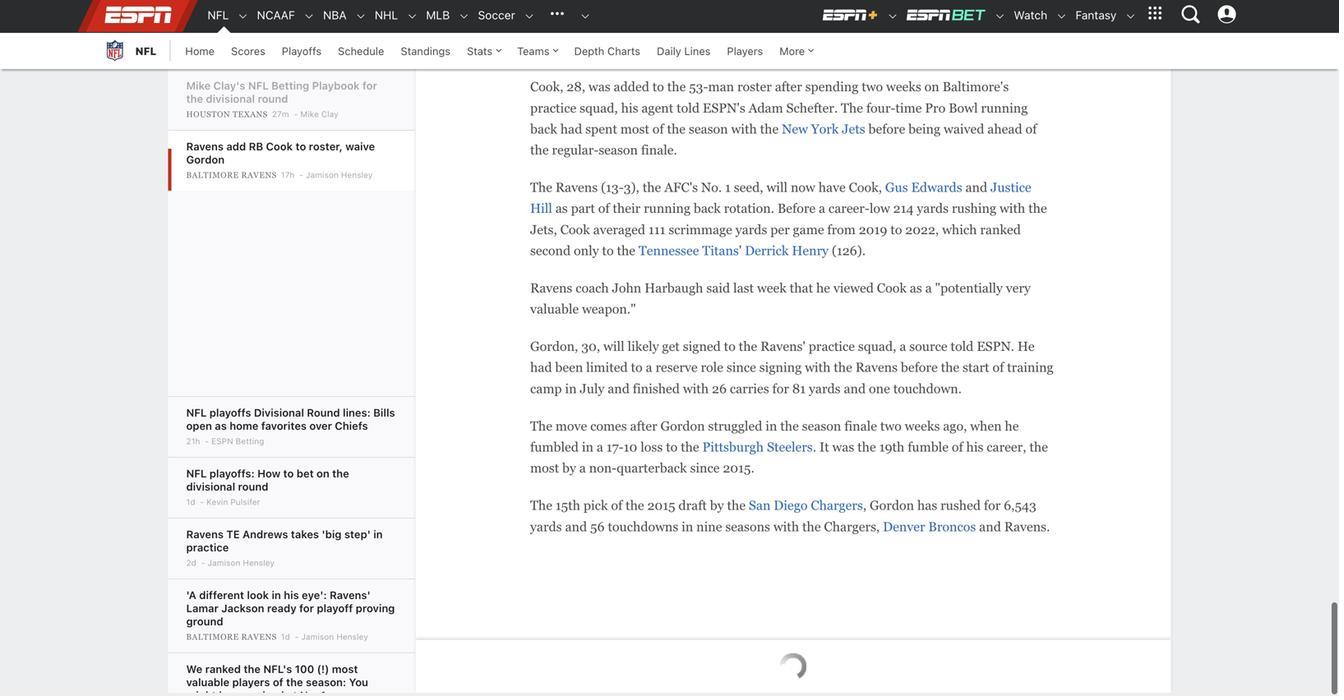 Task type: locate. For each thing, give the bounding box(es) containing it.
yards
[[917, 204, 949, 219], [736, 225, 767, 240], [809, 385, 841, 399], [530, 523, 562, 538]]

nfl inside nfl playoffs: how to bet on the divisional round
[[186, 471, 207, 483]]

signing down backfield
[[900, 24, 942, 39]]

playoff up daily
[[654, 24, 694, 39]]

0 vertical spatial signing
[[900, 24, 942, 39]]

1 horizontal spatial 1
[[725, 183, 731, 198]]

,
[[893, 24, 897, 39], [863, 502, 867, 516]]

valuable up the gordon,
[[530, 305, 579, 320]]

houston inside houston texans 27m
[[186, 113, 230, 122]]

baltimore ravens 17h
[[186, 173, 295, 183]]

0 vertical spatial after
[[775, 83, 802, 98]]

seasons
[[725, 523, 770, 538]]

ready
[[267, 606, 297, 618]]

baltimore inside the baltimore ravens 1d
[[186, 636, 239, 645]]

0 vertical spatial texans
[[852, 24, 893, 39]]

denver broncos link
[[883, 523, 976, 538]]

0 horizontal spatial 1
[[321, 693, 326, 696]]

in inside gordon, 30, will likely get signed to the ravens' practice squad, a source told espn. he had been limited to a reserve role since signing with the ravens before the start of training camp in july and finished with 26 carries for 81 yards and one touchdown.
[[565, 385, 577, 399]]

0 vertical spatial weeks
[[886, 83, 921, 98]]

nfl link up home
[[199, 1, 229, 36]]

was right it
[[832, 443, 854, 458]]

to up "agent"
[[653, 83, 664, 98]]

texans down up
[[852, 24, 893, 39]]

0 horizontal spatial game
[[697, 24, 728, 39]]

divisional for switched up their backfield heading into saturday's divisional playoff game against the
[[594, 24, 651, 39]]

ravens'
[[761, 343, 806, 357], [330, 592, 371, 605]]

that
[[790, 284, 813, 299]]

1 vertical spatial had
[[530, 364, 552, 378]]

most
[[621, 125, 649, 140], [530, 464, 559, 479], [332, 666, 358, 679]]

for inside , gordon has rushed for 6,543 yards and 56 touchdowns in nine seasons with the chargers,
[[984, 502, 1001, 516]]

1 baltimore from the top
[[186, 174, 239, 183]]

houston for houston texans , signing dalvin cook
[[798, 24, 849, 39]]

cook down part
[[560, 225, 590, 240]]

with inside "cook, 28, was added to the 53-man roster after spending two weeks on baltimore's practice squad, his agent told espn's adam schefter. the four-time pro bowl running back had spent most of the season with the"
[[731, 125, 757, 140]]

1 vertical spatial houston
[[186, 113, 230, 122]]

fantasy
[[1076, 12, 1117, 25]]

1 vertical spatial running
[[644, 204, 691, 219]]

he
[[816, 284, 830, 299], [1005, 422, 1019, 437]]

0 vertical spatial by
[[562, 464, 576, 479]]

on right bet
[[317, 471, 329, 483]]

told inside gordon, 30, will likely get signed to the ravens' practice squad, a source told espn. he had been limited to a reserve role since signing with the ravens before the start of training camp in july and finished with 26 carries for 81 yards and one touchdown.
[[951, 343, 974, 357]]

roster down saturday's
[[567, 45, 602, 60]]

weeks up fumble
[[905, 422, 940, 437]]

part
[[571, 204, 595, 219]]

0 vertical spatial playoff
[[654, 24, 694, 39]]

, inside , gordon has rushed for 6,543 yards and 56 touchdowns in nine seasons with the chargers,
[[863, 502, 867, 516]]

squad,
[[580, 104, 618, 119], [858, 343, 897, 357]]

of down espn.
[[993, 364, 1004, 378]]

denver
[[883, 523, 925, 538]]

-
[[662, 3, 667, 18], [667, 3, 672, 18]]

nfl up open
[[186, 410, 207, 422]]

ravens inside ravens te andrews takes 'big step' in practice
[[186, 532, 224, 544]]

1 down season:
[[321, 693, 326, 696]]

season up it
[[802, 422, 841, 437]]

agent
[[642, 104, 674, 119]]

their down 3),
[[613, 204, 641, 219]]

1 vertical spatial ravens'
[[330, 592, 371, 605]]

the left 53-
[[667, 83, 686, 98]]

he inside the move comes after gordon struggled in the season finale two weeks ago, when he fumbled in a 17-10 loss to the
[[1005, 422, 1019, 437]]

0 horizontal spatial signing
[[759, 364, 802, 378]]

to left bet
[[283, 471, 294, 483]]

cook right rb
[[266, 143, 293, 156]]

betting up 27m
[[271, 83, 309, 95]]

2 horizontal spatial season
[[802, 422, 841, 437]]

1 vertical spatial season
[[599, 146, 638, 161]]

no. inside we ranked the nfl's 100 (!) most valuable players of the season: you might be surprised at no. 1
[[300, 693, 318, 696]]

texans for ,
[[852, 24, 893, 39]]

have
[[819, 183, 846, 198]]

1 horizontal spatial texans
[[852, 24, 893, 39]]

signing inside gordon, 30, will likely get signed to the ravens' practice squad, a source told espn. he had been limited to a reserve role since signing with the ravens before the start of training camp in july and finished with 26 carries for 81 yards and one touchdown.
[[759, 364, 802, 378]]

2 vertical spatial as
[[215, 423, 227, 435]]

hensley
[[341, 173, 373, 183], [243, 562, 275, 571], [336, 636, 368, 645]]

since up carries
[[727, 364, 756, 378]]

1 vertical spatial since
[[690, 464, 720, 479]]

their
[[879, 3, 907, 18], [613, 204, 641, 219]]

nfl inside mike clay's nfl betting playbook for the divisional round
[[248, 83, 269, 95]]

0 horizontal spatial practice
[[186, 545, 229, 557]]

back inside "cook, 28, was added to the 53-man roster after spending two weeks on baltimore's practice squad, his agent told espn's adam schefter. the four-time pro bowl running back had spent most of the season with the"
[[530, 125, 557, 140]]

1 horizontal spatial after
[[775, 83, 802, 98]]

hensley down proving
[[336, 636, 368, 645]]

two up four-
[[862, 83, 883, 98]]

round inside mike clay's nfl betting playbook for the divisional round
[[258, 96, 288, 108]]

valuable up might
[[186, 680, 230, 692]]

1 horizontal spatial valuable
[[530, 305, 579, 320]]

2 horizontal spatial practice
[[809, 343, 855, 357]]

running
[[981, 104, 1028, 119], [644, 204, 691, 219]]

as up 'espn'
[[215, 423, 227, 435]]

after
[[775, 83, 802, 98], [630, 422, 657, 437]]

back
[[530, 125, 557, 140], [694, 204, 721, 219]]

game up henry
[[793, 225, 824, 240]]

0 vertical spatial mike
[[186, 83, 211, 95]]

in up ready
[[272, 592, 281, 605]]

2015.
[[723, 464, 755, 479]]

1 horizontal spatial game
[[793, 225, 824, 240]]

1 horizontal spatial told
[[951, 343, 974, 357]]

mike for mike clay
[[300, 113, 319, 122]]

his up ready
[[284, 592, 299, 605]]

practice down viewed
[[809, 343, 855, 357]]

0 vertical spatial round
[[258, 96, 288, 108]]

no.
[[701, 183, 722, 198], [300, 693, 318, 696]]

after up loss
[[630, 422, 657, 437]]

1 horizontal spatial running
[[981, 104, 1028, 119]]

nfl playoffs divisional round lines: bills open as home favorites over chiefs link
[[186, 410, 395, 435]]

nfl right clay's
[[248, 83, 269, 95]]

1 vertical spatial mike
[[300, 113, 319, 122]]

1 horizontal spatial back
[[694, 204, 721, 219]]

the for afc's
[[530, 183, 552, 198]]

0 vertical spatial was
[[589, 83, 611, 98]]

1 horizontal spatial his
[[621, 104, 638, 119]]

. it was the 19th fumble of his career, the most by a non-quarterback since 2015.
[[530, 443, 1048, 479]]

espn betting
[[211, 440, 264, 449]]

pittsburgh
[[703, 443, 764, 458]]

back up scrimmage
[[694, 204, 721, 219]]

0 vertical spatial jamison
[[306, 173, 339, 183]]

0 vertical spatial ravens'
[[761, 343, 806, 357]]

0 vertical spatial told
[[677, 104, 700, 119]]

1 vertical spatial practice
[[809, 343, 855, 357]]

nfl up home link
[[208, 12, 229, 25]]

0 vertical spatial back
[[530, 125, 557, 140]]

as right hill on the top left
[[556, 204, 568, 219]]

betting down home
[[236, 440, 264, 449]]

0 horizontal spatial houston texans link
[[186, 113, 270, 123]]

new
[[782, 125, 808, 140]]

the up touchdowns
[[626, 502, 644, 516]]

in right step'
[[373, 532, 383, 544]]

in down been
[[565, 385, 577, 399]]

a down have
[[819, 204, 825, 219]]

1 vertical spatial he
[[1005, 422, 1019, 437]]

for
[[363, 83, 377, 95], [772, 385, 789, 399], [984, 502, 1001, 516], [299, 606, 314, 618]]

0 horizontal spatial by
[[562, 464, 576, 479]]

0 horizontal spatial will
[[603, 343, 625, 357]]

1 vertical spatial 1
[[321, 693, 326, 696]]

was right 28,
[[589, 83, 611, 98]]

cook inside as part of their running back rotation. before a career-low 214 yards rushing with the jets, cook averaged 111 scrimmage yards per game from 2019 to 2022, which ranked second only to the
[[560, 225, 590, 240]]

as inside nfl playoffs divisional round lines: bills open as home favorites over chiefs
[[215, 423, 227, 435]]

1 vertical spatial on
[[317, 471, 329, 483]]

baltimore ravens link for gordon
[[186, 173, 279, 183]]

1 horizontal spatial since
[[727, 364, 756, 378]]

1 vertical spatial after
[[630, 422, 657, 437]]

depth charts
[[574, 48, 640, 60]]

his inside 'a different look in his eye': ravens' lamar jackson ready for playoff proving ground
[[284, 592, 299, 605]]

divisional inside nfl playoffs: how to bet on the divisional round
[[186, 484, 235, 496]]

1 baltimore ravens link from the top
[[186, 173, 279, 183]]

coach
[[576, 284, 609, 299]]

with down 'diego'
[[773, 523, 799, 538]]

0 horizontal spatial cook,
[[530, 83, 564, 98]]

nfl
[[208, 12, 229, 25], [135, 48, 156, 60], [248, 83, 269, 95], [186, 410, 207, 422], [186, 471, 207, 483]]

1 - from the left
[[662, 3, 667, 18]]

practice up 2d
[[186, 545, 229, 557]]

to inside ravens add rb cook to roster, waive gordon
[[296, 143, 306, 156]]

in down draft on the right of the page
[[682, 523, 693, 538]]

to right 'signed'
[[724, 343, 736, 357]]

0 vertical spatial betting
[[271, 83, 309, 95]]

1 vertical spatial baltimore ravens link
[[186, 636, 279, 645]]

0 horizontal spatial no.
[[300, 693, 318, 696]]

2 baltimore from the top
[[186, 636, 239, 645]]

1 horizontal spatial playoff
[[654, 24, 694, 39]]

a left the "potentially
[[925, 284, 932, 299]]

with inside as part of their running back rotation. before a career-low 214 yards rushing with the jets, cook averaged 111 scrimmage yards per game from 2019 to 2022, which ranked second only to the
[[1000, 204, 1025, 219]]

mike inside mike clay's nfl betting playbook for the divisional round
[[186, 83, 211, 95]]

the right md.
[[675, 3, 697, 18]]

the up houston texans 27m
[[186, 96, 203, 108]]

0 vertical spatial as
[[556, 204, 568, 219]]

1 vertical spatial game
[[793, 225, 824, 240]]

a
[[819, 204, 825, 219], [925, 284, 932, 299], [900, 343, 906, 357], [646, 364, 652, 378], [597, 443, 603, 458], [579, 464, 586, 479]]

their inside as part of their running back rotation. before a career-low 214 yards rushing with the jets, cook averaged 111 scrimmage yards per game from 2019 to 2022, which ranked second only to the
[[613, 204, 641, 219]]

a inside the move comes after gordon struggled in the season finale two weeks ago, when he fumbled in a 17-10 loss to the
[[597, 443, 603, 458]]

added
[[614, 83, 649, 98]]

with down justice
[[1000, 204, 1025, 219]]

2 baltimore ravens link from the top
[[186, 636, 279, 645]]

has
[[917, 502, 937, 516]]

scores
[[231, 48, 265, 60]]

0 horizontal spatial his
[[284, 592, 299, 605]]

0 horizontal spatial back
[[530, 125, 557, 140]]

30,
[[581, 343, 600, 357]]

divisional inside mike clay's nfl betting playbook for the divisional round
[[206, 96, 255, 108]]

had up regular- at top
[[560, 125, 582, 140]]

1 vertical spatial 1d
[[281, 636, 290, 645]]

the inside to the active roster and waiving
[[1035, 24, 1053, 39]]

he
[[1018, 343, 1035, 357]]

to inside the move comes after gordon struggled in the season finale two weeks ago, when he fumbled in a 17-10 loss to the
[[666, 443, 678, 458]]

cook inside ravens coach john harbaugh said last week that he viewed cook as a "potentially very valuable weapon."
[[877, 284, 907, 299]]

0 horizontal spatial was
[[589, 83, 611, 98]]

ravens up one
[[856, 364, 898, 378]]

his down added
[[621, 104, 638, 119]]

a inside as part of their running back rotation. before a career-low 214 yards rushing with the jets, cook averaged 111 scrimmage yards per game from 2019 to 2022, which ranked second only to the
[[819, 204, 825, 219]]

baltimore for lamar
[[186, 636, 239, 645]]

to inside to the active roster and waiving
[[1020, 24, 1031, 39]]

1 vertical spatial their
[[613, 204, 641, 219]]

1 vertical spatial signing
[[759, 364, 802, 378]]

of down nfl's
[[273, 680, 283, 692]]

melvin gordon
[[678, 45, 766, 60]]

2 vertical spatial hensley
[[336, 636, 368, 645]]

0 vertical spatial two
[[862, 83, 883, 98]]

the down adam
[[760, 125, 779, 140]]

to right loss
[[666, 443, 678, 458]]

houston texans , signing dalvin cook
[[798, 24, 1017, 39]]

fantasy link
[[1067, 1, 1117, 36]]

likely
[[628, 343, 659, 357]]

0 vertical spatial squad,
[[580, 104, 618, 119]]

the right 3),
[[643, 183, 661, 198]]

gordon,
[[530, 343, 578, 357]]

finale
[[845, 422, 877, 437]]

0 horizontal spatial running
[[644, 204, 691, 219]]

derrick
[[745, 247, 789, 261]]

weapon."
[[582, 305, 636, 320]]

ravens left te
[[186, 532, 224, 544]]

1 vertical spatial will
[[603, 343, 625, 357]]

a left 17-
[[597, 443, 603, 458]]

the inside switched up their backfield heading into saturday's divisional playoff game against the
[[777, 24, 795, 39]]

0 horizontal spatial since
[[690, 464, 720, 479]]

gordon inside , gordon has rushed for 6,543 yards and 56 touchdowns in nine seasons with the chargers,
[[870, 502, 914, 516]]

divisional inside switched up their backfield heading into saturday's divisional playoff game against the
[[594, 24, 651, 39]]

ravens inside gordon, 30, will likely get signed to the ravens' practice squad, a source told espn. he had been limited to a reserve role since signing with the ravens before the start of training camp in july and finished with 26 carries for 81 yards and one touchdown.
[[856, 364, 898, 378]]

backfield
[[910, 3, 963, 18]]

mike left clay's
[[186, 83, 211, 95]]

0 vertical spatial practice
[[530, 104, 577, 119]]

1 horizontal spatial betting
[[271, 83, 309, 95]]

for inside mike clay's nfl betting playbook for the divisional round
[[363, 83, 377, 95]]

0 vertical spatial season
[[689, 125, 728, 140]]

running up '111'
[[644, 204, 691, 219]]

roster up adam
[[737, 83, 772, 98]]

the for 2015
[[530, 502, 552, 516]]

0 vertical spatial divisional
[[594, 24, 651, 39]]

texans
[[852, 24, 893, 39], [233, 113, 268, 122]]

denver broncos and ravens.
[[883, 523, 1050, 538]]

the down into
[[1035, 24, 1053, 39]]

dalvin cook link
[[945, 24, 1017, 39]]

the
[[777, 24, 795, 39], [1035, 24, 1053, 39], [667, 83, 686, 98], [186, 96, 203, 108], [667, 125, 686, 140], [760, 125, 779, 140], [530, 146, 549, 161], [643, 183, 661, 198], [1029, 204, 1047, 219], [617, 247, 636, 261], [739, 343, 757, 357], [834, 364, 852, 378], [941, 364, 960, 378], [780, 422, 799, 437], [681, 443, 699, 458], [858, 443, 876, 458], [1030, 443, 1048, 458], [332, 471, 349, 483], [626, 502, 644, 516], [727, 502, 746, 516], [802, 523, 821, 538], [244, 666, 261, 679], [286, 680, 303, 692]]

move
[[556, 422, 587, 437]]

the left san
[[727, 502, 746, 516]]

season down spent
[[599, 146, 638, 161]]

ravens' inside gordon, 30, will likely get signed to the ravens' practice squad, a source told espn. he had been limited to a reserve role since signing with the ravens before the start of training camp in july and finished with 26 carries for 81 yards and one touchdown.
[[761, 343, 806, 357]]

0 horizontal spatial their
[[613, 204, 641, 219]]

gordon inside ravens add rb cook to roster, waive gordon
[[186, 157, 225, 169]]

heading
[[966, 3, 1013, 18]]

most up you
[[332, 666, 358, 679]]

proving
[[356, 606, 395, 618]]

in
[[565, 385, 577, 399], [766, 422, 777, 437], [582, 443, 594, 458], [682, 523, 693, 538], [373, 532, 383, 544], [272, 592, 281, 605]]

mike for mike clay's nfl betting playbook for the divisional round
[[186, 83, 211, 95]]

most inside we ranked the nfl's 100 (!) most valuable players of the season: you might be surprised at no. 1
[[332, 666, 358, 679]]

houston texans link down switched
[[798, 24, 893, 39]]

a inside . it was the 19th fumble of his career, the most by a non-quarterback since 2015.
[[579, 464, 586, 479]]

charts
[[607, 48, 640, 60]]

the up jets
[[841, 104, 863, 119]]

ravens te andrews takes 'big step' in practice
[[186, 532, 383, 557]]

on inside nfl playoffs: how to bet on the divisional round
[[317, 471, 329, 483]]

of right pick
[[611, 502, 623, 516]]

0 horizontal spatial ranked
[[205, 666, 241, 679]]

0 horizontal spatial as
[[215, 423, 227, 435]]

watch link
[[1006, 1, 1048, 36]]

we ranked the nfl's 100 (!) most valuable players of the season: you might be surprised at no. 1
[[186, 666, 368, 696]]

justice
[[991, 183, 1032, 198]]

0 horizontal spatial told
[[677, 104, 700, 119]]

1 horizontal spatial ranked
[[980, 225, 1021, 240]]

comes
[[590, 422, 627, 437]]

the inside the move comes after gordon struggled in the season finale two weeks ago, when he fumbled in a 17-10 loss to the
[[530, 422, 552, 437]]

1 horizontal spatial signing
[[900, 24, 942, 39]]

most inside "cook, 28, was added to the 53-man roster after spending two weeks on baltimore's practice squad, his agent told espn's adam schefter. the four-time pro bowl running back had spent most of the season with the"
[[621, 125, 649, 140]]

new york jets
[[782, 125, 865, 140]]

back inside as part of their running back rotation. before a career-low 214 yards rushing with the jets, cook averaged 111 scrimmage yards per game from 2019 to 2022, which ranked second only to the
[[694, 204, 721, 219]]

bowl
[[949, 104, 978, 119]]

divisional down clay's
[[206, 96, 255, 108]]

playoff inside 'a different look in his eye': ravens' lamar jackson ready for playoff proving ground
[[317, 606, 353, 618]]

in up non-
[[582, 443, 594, 458]]

1 horizontal spatial will
[[767, 183, 788, 198]]

lines
[[684, 48, 711, 60]]

0 vertical spatial houston
[[798, 24, 849, 39]]

baltimore ravens link
[[186, 173, 279, 183], [186, 636, 279, 645]]

soccer link
[[470, 1, 515, 36]]

was for it
[[832, 443, 854, 458]]

game up the melvin gordon link
[[697, 24, 728, 39]]

0 vertical spatial since
[[727, 364, 756, 378]]

kevin pulsifer
[[207, 501, 260, 510]]

start
[[963, 364, 990, 378]]

0 vertical spatial ranked
[[980, 225, 1021, 240]]

1 horizontal spatial houston texans link
[[798, 24, 893, 39]]

0 vertical spatial had
[[560, 125, 582, 140]]

running inside as part of their running back rotation. before a career-low 214 yards rushing with the jets, cook averaged 111 scrimmage yards per game from 2019 to 2022, which ranked second only to the
[[644, 204, 691, 219]]

told up start
[[951, 343, 974, 357]]

1 horizontal spatial 1d
[[281, 636, 290, 645]]

ravens inside ravens coach john harbaugh said last week that he viewed cook as a "potentially very valuable weapon."
[[530, 284, 572, 299]]

most inside . it was the 19th fumble of his career, the most by a non-quarterback since 2015.
[[530, 464, 559, 479]]

gordon up the denver
[[870, 502, 914, 516]]

1 vertical spatial most
[[530, 464, 559, 479]]

0 vertical spatial he
[[816, 284, 830, 299]]

cook, left 28,
[[530, 83, 564, 98]]

had up camp
[[530, 364, 552, 378]]

told
[[677, 104, 700, 119], [951, 343, 974, 357]]

kevin
[[207, 501, 228, 510]]

round up 27m
[[258, 96, 288, 108]]

active
[[530, 45, 564, 60]]

to inside nfl playoffs: how to bet on the divisional round
[[283, 471, 294, 483]]

ravens' up 81 on the bottom of the page
[[761, 343, 806, 357]]

espn.
[[977, 343, 1015, 357]]

weeks inside the move comes after gordon struggled in the season finale two weeks ago, when he fumbled in a 17-10 loss to the
[[905, 422, 940, 437]]

1 vertical spatial ,
[[863, 502, 867, 516]]

0 horizontal spatial ravens'
[[330, 592, 371, 605]]

1 vertical spatial playoff
[[317, 606, 353, 618]]

round inside nfl playoffs: how to bet on the divisional round
[[238, 484, 268, 496]]

before up the touchdown.
[[901, 364, 938, 378]]

1 horizontal spatial squad,
[[858, 343, 897, 357]]

his down when
[[966, 443, 984, 458]]

the up fumbled
[[530, 422, 552, 437]]

0 horizontal spatial mike
[[186, 83, 211, 95]]

he right that
[[816, 284, 830, 299]]

jamison hensley for his
[[301, 636, 368, 645]]

the inside , gordon has rushed for 6,543 yards and 56 touchdowns in nine seasons with the chargers,
[[802, 523, 821, 538]]

3),
[[624, 183, 639, 198]]

cook, up low
[[849, 183, 882, 198]]

game
[[697, 24, 728, 39], [793, 225, 824, 240]]

nfl link left home
[[102, 36, 156, 72]]

as inside ravens coach john harbaugh said last week that he viewed cook as a "potentially very valuable weapon."
[[910, 284, 922, 299]]

"potentially
[[935, 284, 1003, 299]]

1 horizontal spatial roster
[[737, 83, 772, 98]]

game inside switched up their backfield heading into saturday's divisional playoff game against the
[[697, 24, 728, 39]]

gordon
[[722, 45, 766, 60], [186, 157, 225, 169], [661, 422, 705, 437], [870, 502, 914, 516]]

the right bet
[[332, 471, 349, 483]]

cook down heading
[[987, 24, 1017, 39]]

ravens' inside 'a different look in his eye': ravens' lamar jackson ready for playoff proving ground
[[330, 592, 371, 605]]

texans inside houston texans 27m
[[233, 113, 268, 122]]

before down four-
[[869, 125, 905, 140]]

baltimore inside baltimore ravens 17h
[[186, 174, 239, 183]]

0 vertical spatial baltimore ravens link
[[186, 173, 279, 183]]

yards right 81 on the bottom of the page
[[809, 385, 841, 399]]

divisional down owings mills, md. -- the
[[594, 24, 651, 39]]

0 horizontal spatial on
[[317, 471, 329, 483]]

been
[[555, 364, 583, 378]]

1 left 'seed,'
[[725, 183, 731, 198]]

mike left clay
[[300, 113, 319, 122]]

1 vertical spatial back
[[694, 204, 721, 219]]

1 horizontal spatial cook,
[[849, 183, 882, 198]]

owings mills, md. -- the
[[530, 3, 700, 18]]

how
[[257, 471, 281, 483]]

running up ahead
[[981, 104, 1028, 119]]

2 vertical spatial jamison
[[301, 636, 334, 645]]

ravens up part
[[556, 183, 598, 198]]

of down "agent"
[[653, 125, 664, 140]]

weeks inside "cook, 28, was added to the 53-man roster after spending two weeks on baltimore's practice squad, his agent told espn's adam schefter. the four-time pro bowl running back had spent most of the season with the"
[[886, 83, 921, 98]]

1 horizontal spatial was
[[832, 443, 854, 458]]

of right part
[[598, 204, 610, 219]]

baltimore ravens link for lamar
[[186, 636, 279, 645]]

ranked up be at the bottom of page
[[205, 666, 241, 679]]

19th
[[879, 443, 905, 458]]

yards inside , gordon has rushed for 6,543 yards and 56 touchdowns in nine seasons with the chargers,
[[530, 523, 562, 538]]

titans
[[702, 247, 739, 261]]



Task type: describe. For each thing, give the bounding box(es) containing it.
practice inside gordon, 30, will likely get signed to the ravens' practice squad, a source told espn. he had been limited to a reserve role since signing with the ravens before the start of training camp in july and finished with 26 carries for 81 yards and one touchdown.
[[809, 343, 855, 357]]

(126).
[[832, 247, 866, 261]]

yards inside gordon, 30, will likely get signed to the ravens' practice squad, a source told espn. he had been limited to a reserve role since signing with the ravens before the start of training camp in july and finished with 26 carries for 81 yards and one touchdown.
[[809, 385, 841, 399]]

in inside 'a different look in his eye': ravens' lamar jackson ready for playoff proving ground
[[272, 592, 281, 605]]

1 vertical spatial houston texans link
[[186, 113, 270, 123]]

carries
[[730, 385, 769, 399]]

derrick henry link
[[745, 247, 829, 261]]

surprised
[[235, 693, 284, 696]]

214
[[893, 204, 914, 219]]

0 vertical spatial will
[[767, 183, 788, 198]]

practice inside "cook, 28, was added to the 53-man roster after spending two weeks on baltimore's practice squad, his agent told espn's adam schefter. the four-time pro bowl running back had spent most of the season with the"
[[530, 104, 577, 119]]

for inside gordon, 30, will likely get signed to the ravens' practice squad, a source told espn. he had been limited to a reserve role since signing with the ravens before the start of training camp in july and finished with 26 carries for 81 yards and one touchdown.
[[772, 385, 789, 399]]

season inside "cook, 28, was added to the 53-man roster after spending two weeks on baltimore's practice squad, his agent told espn's adam schefter. the four-time pro bowl running back had spent most of the season with the"
[[689, 125, 728, 140]]

'a different look in his eye': ravens' lamar jackson ready for playoff proving ground
[[186, 592, 395, 631]]

roster inside to the active roster and waiving
[[567, 45, 602, 60]]

four-
[[866, 104, 896, 119]]

practice inside ravens te andrews takes 'big step' in practice
[[186, 545, 229, 557]]

the up the players
[[244, 666, 261, 679]]

of inside we ranked the nfl's 100 (!) most valuable players of the season: you might be surprised at no. 1
[[273, 680, 283, 692]]

two inside the move comes after gordon struggled in the season finale two weeks ago, when he fumbled in a 17-10 loss to the
[[880, 422, 902, 437]]

had inside "cook, 28, was added to the 53-man roster after spending two weeks on baltimore's practice squad, his agent told espn's adam schefter. the four-time pro bowl running back had spent most of the season with the"
[[560, 125, 582, 140]]

hensley for roster,
[[341, 173, 373, 183]]

on inside "cook, 28, was added to the 53-man roster after spending two weeks on baltimore's practice squad, his agent told espn's adam schefter. the four-time pro bowl running back had spent most of the season with the"
[[925, 83, 939, 98]]

players link
[[719, 36, 771, 72]]

0 vertical spatial 1d
[[186, 501, 195, 510]]

the left start
[[941, 364, 960, 378]]

gordon inside the move comes after gordon struggled in the season finale two weeks ago, when he fumbled in a 17-10 loss to the
[[661, 422, 705, 437]]

of inside gordon, 30, will likely get signed to the ravens' practice squad, a source told espn. he had been limited to a reserve role since signing with the ravens before the start of training camp in july and finished with 26 carries for 81 yards and one touchdown.
[[993, 364, 1004, 378]]

limited
[[586, 364, 628, 378]]

the inside "cook, 28, was added to the 53-man roster after spending two weeks on baltimore's practice squad, his agent told espn's adam schefter. the four-time pro bowl running back had spent most of the season with the"
[[841, 104, 863, 119]]

betting inside mike clay's nfl betting playbook for the divisional round
[[271, 83, 309, 95]]

home
[[230, 423, 258, 435]]

jackson
[[221, 606, 264, 618]]

mike clay's nfl betting playbook for the divisional round link
[[186, 83, 377, 108]]

to down 'likely'
[[631, 364, 643, 378]]

ranked inside as part of their running back rotation. before a career-low 214 yards rushing with the jets, cook averaged 111 scrimmage yards per game from 2019 to 2022, which ranked second only to the
[[980, 225, 1021, 240]]

nba link
[[315, 1, 347, 36]]

a left source
[[900, 343, 906, 357]]

more
[[780, 48, 805, 60]]

of inside "before being waived ahead of the regular-season finale."
[[1026, 125, 1037, 140]]

jamison hensley for to
[[306, 173, 373, 183]]

game inside as part of their running back rotation. before a career-low 214 yards rushing with the jets, cook averaged 111 scrimmage yards per game from 2019 to 2022, which ranked second only to the
[[793, 225, 824, 240]]

of inside . it was the 19th fumble of his career, the most by a non-quarterback since 2015.
[[952, 443, 963, 458]]

100
[[295, 666, 314, 679]]

running inside "cook, 28, was added to the 53-man roster after spending two weeks on baltimore's practice squad, his agent told espn's adam schefter. the four-time pro bowl running back had spent most of the season with the"
[[981, 104, 1028, 119]]

0 vertical spatial ,
[[893, 24, 897, 39]]

before
[[778, 204, 816, 219]]

pittsburgh steelers
[[703, 443, 813, 458]]

and down rushed
[[979, 523, 1001, 538]]

nfl right nfl icon at left
[[135, 48, 156, 60]]

in inside ravens te andrews takes 'big step' in practice
[[373, 532, 383, 544]]

after inside the move comes after gordon struggled in the season finale two weeks ago, when he fumbled in a 17-10 loss to the
[[630, 422, 657, 437]]

stats link
[[459, 36, 509, 72]]

told inside "cook, 28, was added to the 53-man roster after spending two weeks on baltimore's practice squad, his agent told espn's adam schefter. the four-time pro bowl running back had spent most of the season with the"
[[677, 104, 700, 119]]

non-
[[589, 464, 617, 479]]

the down justice
[[1029, 204, 1047, 219]]

melvin gordon link
[[678, 45, 766, 60]]

depth charts link
[[566, 36, 649, 72]]

the inside "before being waived ahead of the regular-season finale."
[[530, 146, 549, 161]]

the up finale.
[[667, 125, 686, 140]]

before inside "before being waived ahead of the regular-season finale."
[[869, 125, 905, 140]]

2 - from the left
[[667, 3, 672, 18]]

the for struggled
[[530, 422, 552, 437]]

different
[[199, 592, 244, 605]]

step'
[[344, 532, 371, 544]]

might
[[186, 693, 216, 696]]

nfl image
[[102, 41, 127, 66]]

cook, 28, was added to the 53-man roster after spending two weeks on baltimore's practice squad, his agent told espn's adam schefter. the four-time pro bowl running back had spent most of the season with the
[[530, 83, 1028, 140]]

round
[[307, 410, 340, 422]]

in up pittsburgh steelers
[[766, 422, 777, 437]]

ground
[[186, 619, 223, 631]]

1 vertical spatial hensley
[[243, 562, 275, 571]]

1 horizontal spatial no.
[[701, 183, 722, 198]]

a down 'likely'
[[646, 364, 652, 378]]

0 horizontal spatial nfl link
[[102, 36, 156, 72]]

md.
[[636, 3, 659, 18]]

81
[[792, 385, 806, 399]]

mlb
[[426, 12, 450, 25]]

pulsifer
[[230, 501, 260, 510]]

by inside . it was the 19th fumble of his career, the most by a non-quarterback since 2015.
[[562, 464, 576, 479]]

role
[[701, 364, 723, 378]]

and inside to the active roster and waiving
[[605, 45, 627, 60]]

playoffs
[[282, 48, 322, 60]]

he inside ravens coach john harbaugh said last week that he viewed cook as a "potentially very valuable weapon."
[[816, 284, 830, 299]]

10
[[624, 443, 637, 458]]

daily lines
[[657, 48, 711, 60]]

the down finale
[[858, 443, 876, 458]]

jamison for in
[[301, 636, 334, 645]]

valuable inside ravens coach john harbaugh said last week that he viewed cook as a "potentially very valuable weapon."
[[530, 305, 579, 320]]

1 vertical spatial cook,
[[849, 183, 882, 198]]

ravens inside the baltimore ravens 1d
[[241, 636, 277, 645]]

round for how
[[238, 484, 268, 496]]

divisional for mike clay's nfl betting playbook for the divisional round
[[206, 96, 255, 108]]

'a
[[186, 592, 196, 605]]

1 vertical spatial betting
[[236, 440, 264, 449]]

and down limited
[[608, 385, 630, 399]]

texans for 27m
[[233, 113, 268, 122]]

season inside "before being waived ahead of the regular-season finale."
[[599, 146, 638, 161]]

with inside , gordon has rushed for 6,543 yards and 56 touchdowns in nine seasons with the chargers,
[[773, 523, 799, 538]]

squad, inside gordon, 30, will likely get signed to the ravens' practice squad, a source told espn. he had been limited to a reserve role since signing with the ravens before the start of training camp in july and finished with 26 carries for 81 yards and one touchdown.
[[858, 343, 897, 357]]

1 inside we ranked the nfl's 100 (!) most valuable players of the season: you might be surprised at no. 1
[[321, 693, 326, 696]]

baltimore for gordon
[[186, 174, 239, 183]]

afc's
[[664, 183, 698, 198]]

season inside the move comes after gordon struggled in the season finale two weeks ago, when he fumbled in a 17-10 loss to the
[[802, 422, 841, 437]]

ravens coach john harbaugh said last week that he viewed cook as a "potentially very valuable weapon."
[[530, 284, 1031, 320]]

pro
[[925, 104, 946, 119]]

playoff inside switched up their backfield heading into saturday's divisional playoff game against the
[[654, 24, 694, 39]]

open
[[186, 423, 212, 435]]

saturday's
[[530, 24, 591, 39]]

up
[[861, 3, 876, 18]]

the inside mike clay's nfl betting playbook for the divisional round
[[186, 96, 203, 108]]

cook inside ravens add rb cook to roster, waive gordon
[[266, 143, 293, 156]]

to the active roster and waiving
[[530, 24, 1053, 60]]

season:
[[306, 680, 346, 692]]

teams link
[[509, 36, 566, 72]]

touchdowns
[[608, 523, 679, 538]]

schedule link
[[330, 36, 392, 72]]

melvin
[[678, 45, 719, 60]]

gordon down against
[[722, 45, 766, 60]]

1 horizontal spatial nfl link
[[199, 1, 229, 36]]

ravens inside baltimore ravens 17h
[[241, 174, 277, 183]]

a inside ravens coach john harbaugh said last week that he viewed cook as a "potentially very valuable weapon."
[[925, 284, 932, 299]]

two inside "cook, 28, was added to the 53-man roster after spending two weeks on baltimore's practice squad, his agent told espn's adam schefter. the four-time pro bowl running back had spent most of the season with the"
[[862, 83, 883, 98]]

0 vertical spatial 1
[[725, 183, 731, 198]]

as inside as part of their running back rotation. before a career-low 214 yards rushing with the jets, cook averaged 111 scrimmage yards per game from 2019 to 2022, which ranked second only to the
[[556, 204, 568, 219]]

july
[[580, 385, 605, 399]]

schedule
[[338, 48, 384, 60]]

houston for houston texans 27m
[[186, 113, 230, 122]]

tennessee titans ' derrick henry (126).
[[639, 247, 866, 261]]

divisional for nfl playoffs: how to bet on the divisional round
[[186, 484, 235, 496]]

the down averaged
[[617, 247, 636, 261]]

ncaaf link
[[249, 1, 295, 36]]

1 vertical spatial by
[[710, 502, 724, 516]]

, gordon has rushed for 6,543 yards and 56 touchdowns in nine seasons with the chargers,
[[530, 502, 1037, 538]]

jamison for cook
[[306, 173, 339, 183]]

hensley for eye':
[[336, 636, 368, 645]]

nine
[[696, 523, 722, 538]]

ranked inside we ranked the nfl's 100 (!) most valuable players of the season: you might be surprised at no. 1
[[205, 666, 241, 679]]

the right loss
[[681, 443, 699, 458]]

his inside . it was the 19th fumble of his career, the most by a non-quarterback since 2015.
[[966, 443, 984, 458]]

in inside , gordon has rushed for 6,543 yards and 56 touchdowns in nine seasons with the chargers,
[[682, 523, 693, 538]]

nfl inside nfl playoffs divisional round lines: bills open as home favorites over chiefs
[[186, 410, 207, 422]]

had inside gordon, 30, will likely get signed to the ravens' practice squad, a source told espn. he had been limited to a reserve role since signing with the ravens before the start of training camp in july and finished with 26 carries for 81 yards and one touchdown.
[[530, 364, 552, 378]]

chargers
[[811, 502, 863, 516]]

after inside "cook, 28, was added to the 53-man roster after spending two weeks on baltimore's practice squad, his agent told espn's adam schefter. the four-time pro bowl running back had spent most of the season with the"
[[775, 83, 802, 98]]

of inside "cook, 28, was added to the 53-man roster after spending two weeks on baltimore's practice squad, his agent told espn's adam schefter. the four-time pro bowl running back had spent most of the season with the"
[[653, 125, 664, 140]]

broncos
[[929, 523, 976, 538]]

yards up the "tennessee titans ' derrick henry (126)."
[[736, 225, 767, 240]]

the up at
[[286, 680, 303, 692]]

ravens.
[[1004, 523, 1050, 538]]

and up rushing
[[966, 183, 988, 198]]

the right career,
[[1030, 443, 1048, 458]]

roster inside "cook, 28, was added to the 53-man roster after spending two weeks on baltimore's practice squad, his agent told espn's adam schefter. the four-time pro bowl running back had spent most of the season with the"
[[737, 83, 772, 98]]

2019
[[859, 225, 887, 240]]

playbook
[[312, 83, 360, 95]]

seed,
[[734, 183, 763, 198]]

his inside "cook, 28, was added to the 53-man roster after spending two weeks on baltimore's practice squad, his agent told espn's adam schefter. the four-time pro bowl running back had spent most of the season with the"
[[621, 104, 638, 119]]

ncaaf
[[257, 12, 295, 25]]

daily lines link
[[649, 36, 719, 72]]

(13-
[[601, 183, 624, 198]]

waiving
[[630, 45, 675, 60]]

yards down edwards
[[917, 204, 949, 219]]

since inside . it was the 19th fumble of his career, the most by a non-quarterback since 2015.
[[690, 464, 720, 479]]

cook, inside "cook, 28, was added to the 53-man roster after spending two weeks on baltimore's practice squad, his agent told espn's adam schefter. the four-time pro bowl running back had spent most of the season with the"
[[530, 83, 564, 98]]

ravens inside ravens add rb cook to roster, waive gordon
[[186, 143, 224, 156]]

round for nfl
[[258, 96, 288, 108]]

playoffs
[[209, 410, 251, 422]]

career-
[[829, 204, 870, 219]]

the up carries
[[739, 343, 757, 357]]

the up steelers
[[780, 422, 799, 437]]

1 vertical spatial jamison hensley
[[208, 562, 275, 571]]

before inside gordon, 30, will likely get signed to the ravens' practice squad, a source told espn. he had been limited to a reserve role since signing with the ravens before the start of training camp in july and finished with 26 carries for 81 yards and one touchdown.
[[901, 364, 938, 378]]

squad, inside "cook, 28, was added to the 53-man roster after spending two weeks on baltimore's practice squad, his agent told espn's adam schefter. the four-time pro bowl running back had spent most of the season with the"
[[580, 104, 618, 119]]

mike clay
[[300, 113, 338, 122]]

since inside gordon, 30, will likely get signed to the ravens' practice squad, a source told espn. he had been limited to a reserve role since signing with the ravens before the start of training camp in july and finished with 26 carries for 81 yards and one touchdown.
[[727, 364, 756, 378]]

with up 81 on the bottom of the page
[[805, 364, 831, 378]]

baltimore ravens 1d
[[186, 636, 290, 645]]

was for 28,
[[589, 83, 611, 98]]

will inside gordon, 30, will likely get signed to the ravens' practice squad, a source told espn. he had been limited to a reserve role since signing with the ravens before the start of training camp in july and finished with 26 carries for 81 yards and one touchdown.
[[603, 343, 625, 357]]

chiefs
[[335, 423, 368, 435]]

being
[[909, 125, 941, 140]]

the 15th pick of the 2015 draft by the san diego chargers
[[530, 502, 863, 516]]

home
[[185, 48, 215, 60]]

of inside as part of their running back rotation. before a career-low 214 yards rushing with the jets, cook averaged 111 scrimmage yards per game from 2019 to 2022, which ranked second only to the
[[598, 204, 610, 219]]

steelers
[[767, 443, 813, 458]]

mlb link
[[418, 1, 450, 36]]

we
[[186, 666, 202, 679]]

to right "only"
[[602, 247, 614, 261]]

rotation.
[[724, 204, 774, 219]]

pittsburgh steelers link
[[703, 443, 813, 458]]

valuable inside we ranked the nfl's 100 (!) most valuable players of the season: you might be surprised at no. 1
[[186, 680, 230, 692]]

and left one
[[844, 385, 866, 399]]

one
[[869, 385, 890, 399]]

san diego chargers link
[[749, 502, 863, 516]]

the inside nfl playoffs: how to bet on the divisional round
[[332, 471, 349, 483]]

for inside 'a different look in his eye': ravens' lamar jackson ready for playoff proving ground
[[299, 606, 314, 618]]

1 vertical spatial jamison
[[208, 562, 240, 571]]

ago,
[[943, 422, 967, 437]]

harbaugh
[[645, 284, 703, 299]]

the up finale
[[834, 364, 852, 378]]

2d
[[186, 562, 196, 571]]

struggled
[[708, 422, 762, 437]]

with left 26
[[683, 385, 709, 399]]

and inside , gordon has rushed for 6,543 yards and 56 touchdowns in nine seasons with the chargers,
[[565, 523, 587, 538]]

to down "214"
[[891, 225, 902, 240]]



Task type: vqa. For each thing, say whether or not it's contained in the screenshot.
first the L5 from the bottom
no



